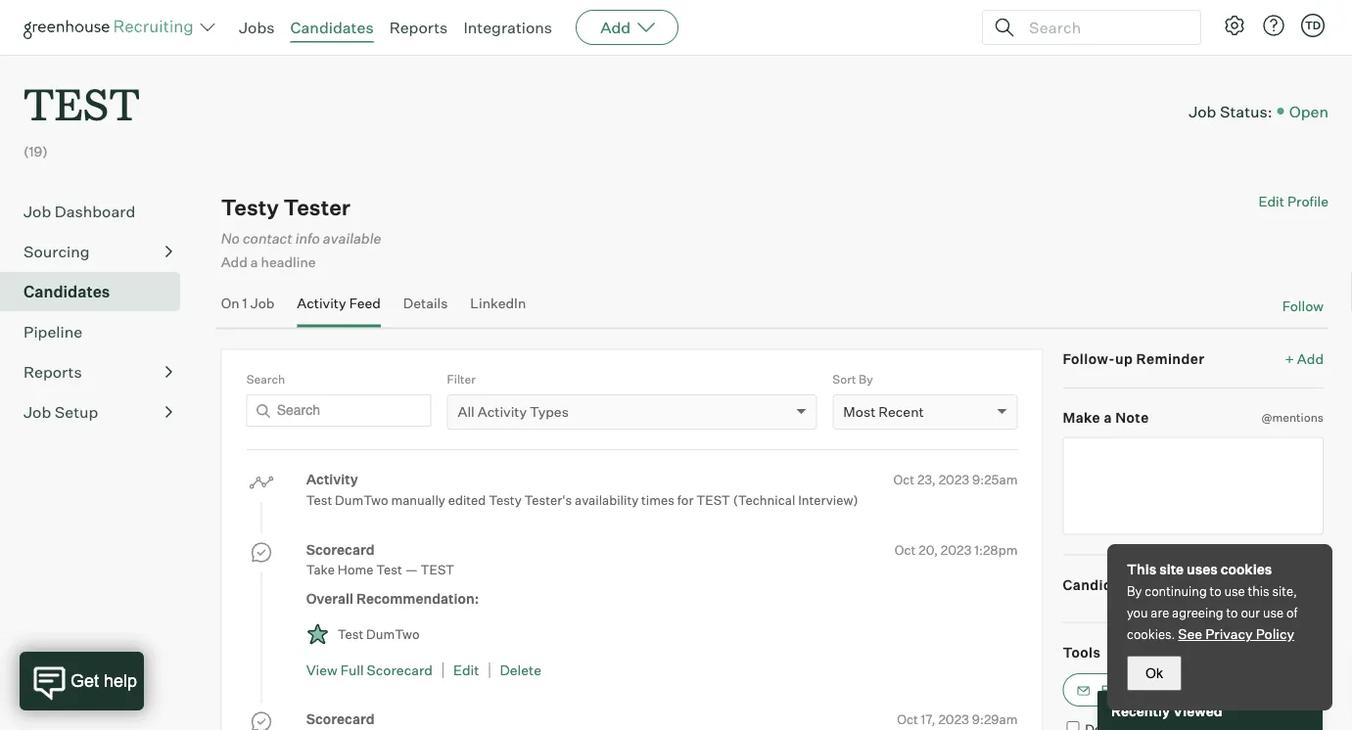 Task type: vqa. For each thing, say whether or not it's contained in the screenshot.
No
yes



Task type: describe. For each thing, give the bounding box(es) containing it.
9:25am
[[972, 471, 1018, 487]]

integrations
[[464, 18, 552, 37]]

activity feed link
[[297, 295, 381, 323]]

by continuing to use this site, you are agreeing to our use of cookies.
[[1127, 584, 1298, 642]]

20,
[[919, 542, 938, 558]]

sort by
[[833, 371, 873, 386]]

job setup
[[24, 403, 98, 422]]

0 horizontal spatial use
[[1225, 584, 1245, 599]]

delete
[[500, 662, 542, 679]]

see
[[1178, 626, 1203, 643]]

0 vertical spatial reports
[[389, 18, 448, 37]]

recommendation:
[[356, 590, 479, 607]]

dumtwo for test dumtwo
[[366, 627, 420, 642]]

take
[[306, 561, 335, 577]]

1:28pm
[[975, 542, 1018, 558]]

view full scorecard
[[306, 662, 433, 679]]

by inside by continuing to use this site, you are agreeing to our use of cookies.
[[1127, 584, 1142, 599]]

on 1 job
[[221, 295, 275, 312]]

you
[[1127, 605, 1148, 621]]

on
[[221, 295, 239, 312]]

test dumtwo manually edited testy tester's availability times for test (technical interview)
[[306, 492, 858, 508]]

search
[[246, 371, 285, 386]]

1 horizontal spatial candidates link
[[290, 18, 374, 37]]

Do Not Email checkbox
[[1067, 722, 1080, 731]]

test for test dumtwo manually edited testy tester's availability times for test (technical interview)
[[306, 492, 332, 508]]

activity for activity feed
[[297, 295, 346, 312]]

1 horizontal spatial testy
[[489, 492, 522, 508]]

home
[[338, 561, 374, 577]]

edit for the "edit" link
[[453, 662, 479, 679]]

details link
[[403, 295, 448, 323]]

all
[[458, 403, 475, 420]]

candidate tags
[[1063, 576, 1172, 593]]

headline
[[261, 254, 316, 271]]

the
[[1137, 682, 1157, 698]]

scorecard for oct 17, 2023 9:29am
[[306, 711, 375, 728]]

team
[[1159, 682, 1193, 698]]

pipeline link
[[24, 320, 172, 344]]

overall recommendation:
[[306, 590, 479, 607]]

manually
[[391, 492, 445, 508]]

integrations link
[[464, 18, 552, 37]]

activity feed
[[297, 295, 381, 312]]

linkedin
[[470, 295, 526, 312]]

9:29am
[[972, 711, 1018, 727]]

job for job status:
[[1189, 101, 1217, 121]]

tools
[[1063, 644, 1101, 661]]

+ edit
[[1281, 576, 1319, 593]]

test dumtwo
[[338, 627, 420, 642]]

configure image
[[1223, 14, 1247, 37]]

tester's
[[524, 492, 572, 508]]

dashboard
[[55, 202, 135, 222]]

job inside "link"
[[250, 295, 275, 312]]

make a note
[[1063, 409, 1149, 426]]

0 horizontal spatial test
[[24, 74, 140, 132]]

add inside testy tester no contact info available add a headline
[[221, 254, 248, 271]]

1
[[242, 295, 247, 312]]

follow
[[1283, 298, 1324, 315]]

site
[[1160, 561, 1184, 578]]

email the team button
[[1063, 674, 1284, 707]]

sort
[[833, 371, 856, 386]]

Search text field
[[1024, 13, 1183, 42]]

test link
[[24, 55, 140, 136]]

pipeline
[[24, 322, 82, 342]]

for
[[677, 492, 694, 508]]

edit profile link
[[1259, 193, 1329, 210]]

on 1 job link
[[221, 295, 275, 323]]

uses
[[1187, 561, 1218, 578]]

email
[[1101, 682, 1135, 698]]

add inside 'link'
[[1297, 350, 1324, 367]]

view
[[306, 662, 338, 679]]

note
[[1116, 409, 1149, 426]]

recent
[[879, 403, 924, 420]]

our
[[1241, 605, 1260, 621]]

up
[[1115, 350, 1133, 367]]

profile
[[1288, 193, 1329, 210]]

@mentions link
[[1262, 408, 1324, 427]]

+ add
[[1285, 350, 1324, 367]]

Search text field
[[246, 394, 432, 427]]

sourcing
[[24, 242, 90, 262]]

@mentions
[[1262, 410, 1324, 425]]

full
[[341, 662, 364, 679]]

candidate
[[1063, 576, 1135, 593]]

ok button
[[1127, 656, 1182, 691]]

edit link
[[453, 662, 479, 679]]

viewed
[[1173, 702, 1223, 720]]

2023 for 9:29am
[[939, 711, 969, 727]]

cookies.
[[1127, 627, 1176, 642]]

this
[[1127, 561, 1157, 578]]

recently viewed
[[1112, 702, 1223, 720]]

+ for + add
[[1285, 350, 1294, 367]]



Task type: locate. For each thing, give the bounding box(es) containing it.
0 vertical spatial candidates
[[290, 18, 374, 37]]

1 horizontal spatial reports link
[[389, 18, 448, 37]]

2 vertical spatial scorecard
[[306, 711, 375, 728]]

test for test dumtwo
[[338, 627, 364, 642]]

candidates link right jobs
[[290, 18, 374, 37]]

job status:
[[1189, 101, 1273, 121]]

job up sourcing
[[24, 202, 51, 222]]

dumtwo down overall recommendation:
[[366, 627, 420, 642]]

oct for oct 20, 2023 1:28pm
[[895, 542, 916, 558]]

use left this
[[1225, 584, 1245, 599]]

2023
[[939, 471, 970, 487], [941, 542, 972, 558], [939, 711, 969, 727]]

job dashboard link
[[24, 200, 172, 223]]

activity for activity
[[306, 471, 358, 488]]

activity down search text box
[[306, 471, 358, 488]]

1 vertical spatial dumtwo
[[366, 627, 420, 642]]

2 horizontal spatial test
[[697, 492, 730, 508]]

are
[[1151, 605, 1170, 621]]

1 vertical spatial test
[[376, 561, 402, 577]]

reports left integrations
[[389, 18, 448, 37]]

contact
[[243, 229, 292, 247]]

continuing
[[1145, 584, 1207, 599]]

dumtwo
[[335, 492, 388, 508], [366, 627, 420, 642]]

2 vertical spatial test
[[338, 627, 364, 642]]

dumtwo left manually
[[335, 492, 388, 508]]

ok
[[1146, 666, 1163, 681]]

activity inside activity feed link
[[297, 295, 346, 312]]

1 vertical spatial use
[[1263, 605, 1284, 621]]

test
[[306, 492, 332, 508], [376, 561, 402, 577], [338, 627, 364, 642]]

2 vertical spatial add
[[1297, 350, 1324, 367]]

+ inside + edit link
[[1281, 576, 1290, 593]]

1 horizontal spatial to
[[1227, 605, 1238, 621]]

see privacy policy link
[[1178, 626, 1295, 643]]

edit for edit profile
[[1259, 193, 1285, 210]]

2023 right 23,
[[939, 471, 970, 487]]

job left status:
[[1189, 101, 1217, 121]]

add inside popup button
[[600, 18, 631, 37]]

None text field
[[1063, 437, 1324, 535]]

available
[[323, 229, 381, 247]]

2 horizontal spatial edit
[[1293, 576, 1319, 593]]

follow link
[[1283, 297, 1324, 316]]

0 horizontal spatial to
[[1210, 584, 1222, 599]]

info
[[295, 229, 320, 247]]

1 vertical spatial by
[[1127, 584, 1142, 599]]

0 vertical spatial test
[[306, 492, 332, 508]]

edit
[[1259, 193, 1285, 210], [1293, 576, 1319, 593], [453, 662, 479, 679]]

0 vertical spatial oct
[[894, 471, 915, 487]]

0 horizontal spatial candidates
[[24, 282, 110, 302]]

1 horizontal spatial use
[[1263, 605, 1284, 621]]

0 vertical spatial activity
[[297, 295, 346, 312]]

1 vertical spatial +
[[1281, 576, 1290, 593]]

testy up contact
[[221, 194, 279, 221]]

job dashboard
[[24, 202, 135, 222]]

1 horizontal spatial a
[[1104, 409, 1112, 426]]

23,
[[917, 471, 936, 487]]

0 vertical spatial candidates link
[[290, 18, 374, 37]]

testy right edited
[[489, 492, 522, 508]]

td
[[1305, 19, 1321, 32]]

greenhouse recruiting image
[[24, 16, 200, 39]]

0 horizontal spatial testy
[[221, 194, 279, 221]]

edit left profile
[[1259, 193, 1285, 210]]

2 vertical spatial 2023
[[939, 711, 969, 727]]

1 vertical spatial reports
[[24, 363, 82, 382]]

most recent option
[[844, 403, 924, 420]]

2 vertical spatial test
[[421, 561, 455, 577]]

scorecard down full
[[306, 711, 375, 728]]

scorecard up home
[[306, 541, 375, 559]]

1 horizontal spatial test
[[421, 561, 455, 577]]

email the team
[[1101, 682, 1193, 698]]

2 horizontal spatial test
[[376, 561, 402, 577]]

oct for oct 23, 2023 9:25am
[[894, 471, 915, 487]]

linkedin link
[[470, 295, 526, 323]]

reports link
[[389, 18, 448, 37], [24, 361, 172, 384]]

2023 for 1:28pm
[[941, 542, 972, 558]]

oct left 23,
[[894, 471, 915, 487]]

1 horizontal spatial reports
[[389, 18, 448, 37]]

test up (19)
[[24, 74, 140, 132]]

2 vertical spatial oct
[[897, 711, 918, 727]]

0 horizontal spatial candidates link
[[24, 280, 172, 304]]

recently
[[1112, 702, 1170, 720]]

2 vertical spatial activity
[[306, 471, 358, 488]]

all activity types
[[458, 403, 569, 420]]

testy inside testy tester no contact info available add a headline
[[221, 194, 279, 221]]

a inside testy tester no contact info available add a headline
[[251, 254, 258, 271]]

most
[[844, 403, 876, 420]]

0 vertical spatial use
[[1225, 584, 1245, 599]]

1 horizontal spatial by
[[1127, 584, 1142, 599]]

(technical
[[733, 492, 796, 508]]

scorecard for oct 20, 2023 1:28pm
[[306, 541, 375, 559]]

2 horizontal spatial add
[[1297, 350, 1324, 367]]

1 vertical spatial edit
[[1293, 576, 1319, 593]]

0 vertical spatial 2023
[[939, 471, 970, 487]]

job left setup
[[24, 403, 51, 422]]

0 horizontal spatial reports link
[[24, 361, 172, 384]]

see privacy policy
[[1178, 626, 1295, 643]]

1 vertical spatial reports link
[[24, 361, 172, 384]]

oct 20, 2023 1:28pm
[[895, 542, 1018, 558]]

1 vertical spatial to
[[1227, 605, 1238, 621]]

oct left 17,
[[897, 711, 918, 727]]

1 horizontal spatial edit
[[1259, 193, 1285, 210]]

edit profile
[[1259, 193, 1329, 210]]

to left our
[[1227, 605, 1238, 621]]

site,
[[1273, 584, 1297, 599]]

+ down follow link at the right top
[[1285, 350, 1294, 367]]

0 vertical spatial edit
[[1259, 193, 1285, 210]]

2 vertical spatial edit
[[453, 662, 479, 679]]

+ inside + add 'link'
[[1285, 350, 1294, 367]]

test right —
[[421, 561, 455, 577]]

use left of
[[1263, 605, 1284, 621]]

0 vertical spatial to
[[1210, 584, 1222, 599]]

1 vertical spatial test
[[697, 492, 730, 508]]

activity
[[297, 295, 346, 312], [478, 403, 527, 420], [306, 471, 358, 488]]

edit up of
[[1293, 576, 1319, 593]]

2023 right 17,
[[939, 711, 969, 727]]

test left —
[[376, 561, 402, 577]]

td button
[[1302, 14, 1325, 37]]

reports down pipeline
[[24, 363, 82, 382]]

take home test — test
[[306, 561, 455, 577]]

1 vertical spatial candidates link
[[24, 280, 172, 304]]

types
[[530, 403, 569, 420]]

delete link
[[500, 662, 542, 679]]

this
[[1248, 584, 1270, 599]]

follow-
[[1063, 350, 1115, 367]]

reports link down pipeline link
[[24, 361, 172, 384]]

0 horizontal spatial edit
[[453, 662, 479, 679]]

make
[[1063, 409, 1101, 426]]

job setup link
[[24, 401, 172, 424]]

oct 23, 2023 9:25am
[[894, 471, 1018, 487]]

a left note
[[1104, 409, 1112, 426]]

overall
[[306, 590, 354, 607]]

by right the sort
[[859, 371, 873, 386]]

status:
[[1220, 101, 1273, 121]]

1 horizontal spatial test
[[338, 627, 364, 642]]

feed
[[349, 295, 381, 312]]

1 vertical spatial scorecard
[[367, 662, 433, 679]]

oct left 20,
[[895, 542, 916, 558]]

job
[[1189, 101, 1217, 121], [24, 202, 51, 222], [250, 295, 275, 312], [24, 403, 51, 422]]

+ for + edit
[[1281, 576, 1290, 593]]

0 vertical spatial by
[[859, 371, 873, 386]]

0 vertical spatial a
[[251, 254, 258, 271]]

1 vertical spatial add
[[221, 254, 248, 271]]

job for job setup
[[24, 403, 51, 422]]

cookies
[[1221, 561, 1272, 578]]

candidates down sourcing
[[24, 282, 110, 302]]

open
[[1289, 101, 1329, 121]]

agreeing
[[1172, 605, 1224, 621]]

0 vertical spatial testy
[[221, 194, 279, 221]]

+ right this
[[1281, 576, 1290, 593]]

follow-up reminder
[[1063, 350, 1205, 367]]

0 vertical spatial test
[[24, 74, 140, 132]]

scorecard down 'test dumtwo'
[[367, 662, 433, 679]]

1 vertical spatial 2023
[[941, 542, 972, 558]]

candidates right jobs
[[290, 18, 374, 37]]

by up you
[[1127, 584, 1142, 599]]

reports link left integrations
[[389, 18, 448, 37]]

privacy
[[1206, 626, 1253, 643]]

1 horizontal spatial add
[[600, 18, 631, 37]]

0 horizontal spatial by
[[859, 371, 873, 386]]

1 horizontal spatial candidates
[[290, 18, 374, 37]]

most recent
[[844, 403, 924, 420]]

job right 1
[[250, 295, 275, 312]]

no
[[221, 229, 240, 247]]

1 vertical spatial oct
[[895, 542, 916, 558]]

candidates link down 'sourcing' link
[[24, 280, 172, 304]]

2023 right 20,
[[941, 542, 972, 558]]

0 horizontal spatial reports
[[24, 363, 82, 382]]

filter
[[447, 371, 476, 386]]

tester
[[284, 194, 351, 221]]

test right strong yes icon
[[338, 627, 364, 642]]

strong yes image
[[306, 623, 330, 646]]

+ edit link
[[1276, 571, 1324, 598]]

this site uses cookies
[[1127, 561, 1272, 578]]

0 horizontal spatial test
[[306, 492, 332, 508]]

job for job dashboard
[[24, 202, 51, 222]]

0 vertical spatial reports link
[[389, 18, 448, 37]]

jobs link
[[239, 18, 275, 37]]

oct for oct 17, 2023 9:29am
[[897, 711, 918, 727]]

availability
[[575, 492, 639, 508]]

activity left feed
[[297, 295, 346, 312]]

2023 for 9:25am
[[939, 471, 970, 487]]

1 vertical spatial candidates
[[24, 282, 110, 302]]

reports
[[389, 18, 448, 37], [24, 363, 82, 382]]

0 vertical spatial add
[[600, 18, 631, 37]]

0 vertical spatial dumtwo
[[335, 492, 388, 508]]

scorecard
[[306, 541, 375, 559], [367, 662, 433, 679], [306, 711, 375, 728]]

use
[[1225, 584, 1245, 599], [1263, 605, 1284, 621]]

dumtwo for test dumtwo manually edited testy tester's availability times for test (technical interview)
[[335, 492, 388, 508]]

activity right all
[[478, 403, 527, 420]]

1 vertical spatial activity
[[478, 403, 527, 420]]

—
[[405, 561, 418, 577]]

0 horizontal spatial a
[[251, 254, 258, 271]]

test
[[24, 74, 140, 132], [697, 492, 730, 508], [421, 561, 455, 577]]

+ add link
[[1285, 349, 1324, 368]]

0 horizontal spatial add
[[221, 254, 248, 271]]

test up take
[[306, 492, 332, 508]]

0 vertical spatial +
[[1285, 350, 1294, 367]]

edit left delete
[[453, 662, 479, 679]]

a down contact
[[251, 254, 258, 271]]

1 vertical spatial a
[[1104, 409, 1112, 426]]

testy tester no contact info available add a headline
[[221, 194, 381, 271]]

0 vertical spatial scorecard
[[306, 541, 375, 559]]

details
[[403, 295, 448, 312]]

1 vertical spatial testy
[[489, 492, 522, 508]]

oct 17, 2023 9:29am
[[897, 711, 1018, 727]]

test right "for"
[[697, 492, 730, 508]]

to down the uses in the right of the page
[[1210, 584, 1222, 599]]



